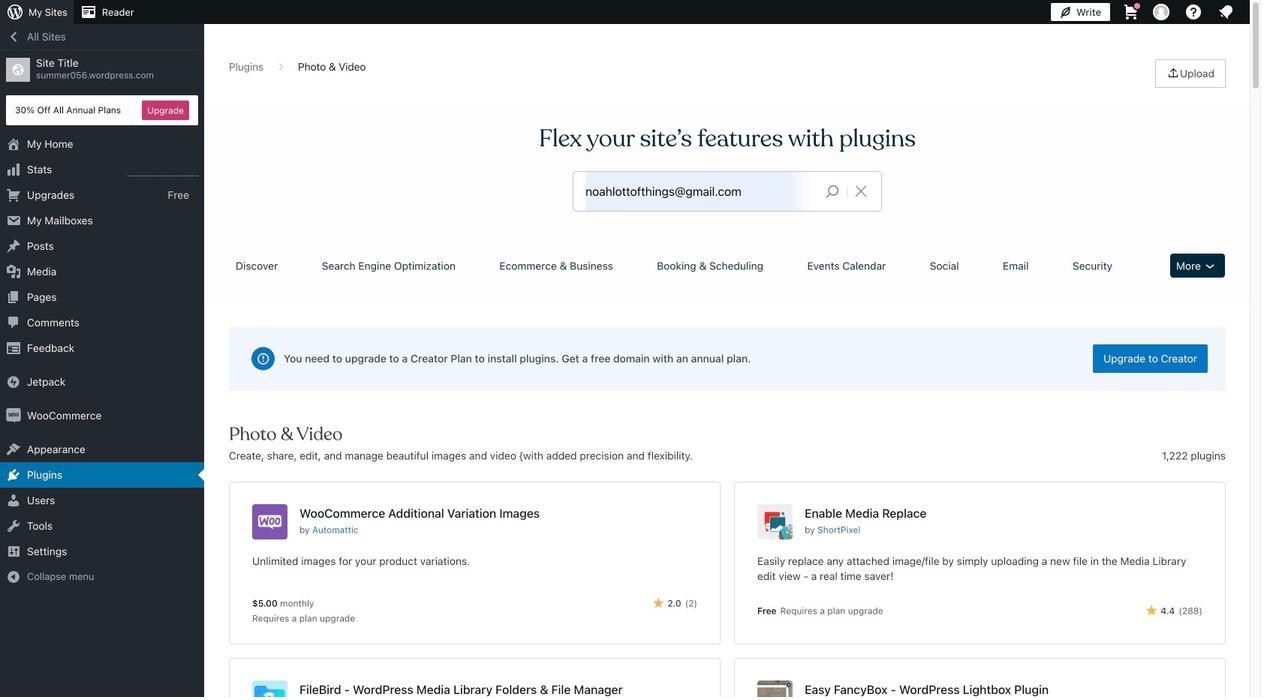 Task type: vqa. For each thing, say whether or not it's contained in the screenshot.
My
no



Task type: locate. For each thing, give the bounding box(es) containing it.
Search search field
[[586, 172, 814, 211]]

1 vertical spatial img image
[[6, 409, 21, 424]]

plugin icon image
[[252, 505, 288, 540], [758, 505, 793, 540]]

my profile image
[[1154, 4, 1170, 20]]

None search field
[[574, 172, 882, 211]]

0 horizontal spatial plugin icon image
[[252, 505, 288, 540]]

main content
[[224, 59, 1232, 698]]

0 vertical spatial img image
[[6, 375, 21, 390]]

img image
[[6, 375, 21, 390], [6, 409, 21, 424]]

highest hourly views 0 image
[[127, 167, 198, 176]]

2 plugin icon image from the left
[[758, 505, 793, 540]]

1 horizontal spatial plugin icon image
[[758, 505, 793, 540]]



Task type: describe. For each thing, give the bounding box(es) containing it.
my shopping cart image
[[1123, 3, 1141, 21]]

open search image
[[814, 181, 852, 202]]

2 img image from the top
[[6, 409, 21, 424]]

help image
[[1185, 3, 1203, 21]]

1 plugin icon image from the left
[[252, 505, 288, 540]]

1 img image from the top
[[6, 375, 21, 390]]

manage your notifications image
[[1217, 3, 1235, 21]]

close search image
[[843, 182, 880, 201]]



